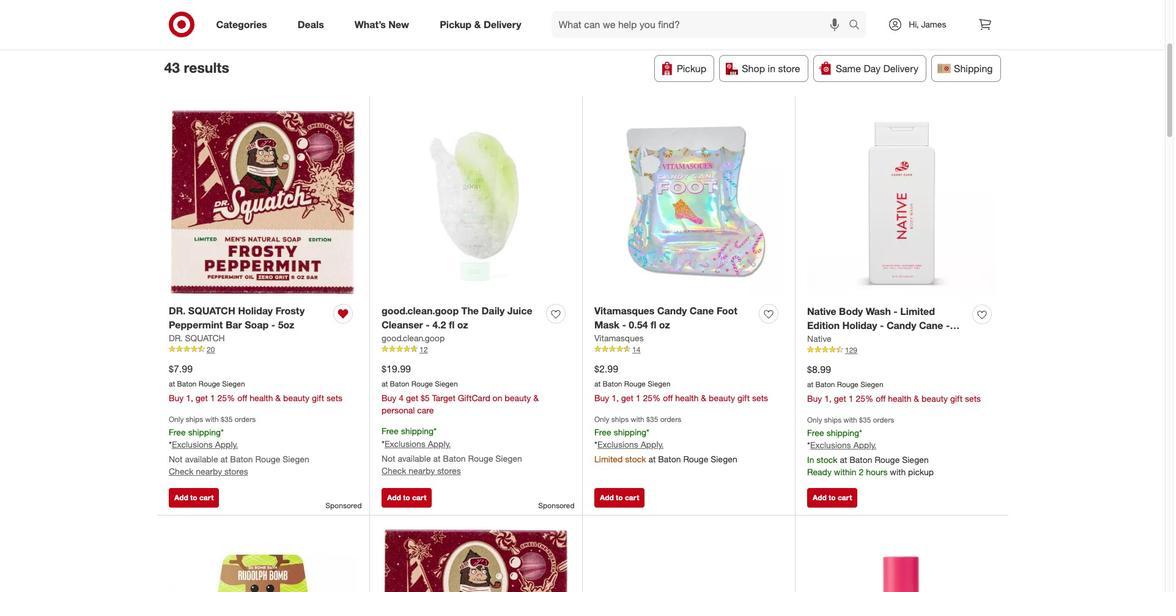 Task type: describe. For each thing, give the bounding box(es) containing it.
with for only ships with $35 orders
[[205, 415, 219, 424]]

cane inside native body wash - limited edition holiday - candy cane - sulfate free - 18 fl oz
[[919, 319, 943, 331]]

candy inside native body wash - limited edition holiday - candy cane - sulfate free - 18 fl oz
[[887, 319, 916, 331]]

baton inside $7.99 at baton rouge siegen buy 1, get 1 25% off health & beauty gift sets
[[177, 379, 197, 388]]

add for $8.99
[[813, 493, 827, 502]]

with right hours
[[890, 467, 906, 477]]

squatch for dr. squatch
[[185, 333, 225, 343]]

baton inside only ships with $35 orders free shipping * * exclusions apply. in stock at  baton rouge siegen ready within 2 hours with pickup
[[850, 455, 872, 465]]

same day delivery button
[[813, 55, 927, 82]]

off for $7.99
[[237, 393, 247, 403]]

4.2
[[433, 319, 446, 331]]

$5
[[421, 393, 430, 403]]

1, for $7.99
[[186, 393, 193, 403]]

ready
[[807, 467, 832, 477]]

to for $8.99
[[829, 493, 836, 502]]

apply. inside "only ships with $35 orders free shipping * * exclusions apply. limited stock at  baton rouge siegen"
[[641, 439, 664, 450]]

0 horizontal spatial only
[[169, 415, 184, 424]]

body
[[839, 305, 863, 317]]

siegen inside $8.99 at baton rouge siegen buy 1, get 1 25% off health & beauty gift sets
[[861, 380, 884, 389]]

categories
[[216, 18, 267, 30]]

clean
[[199, 17, 221, 27]]

squatch for dr. squatch holiday frosty peppermint bar soap - 5oz
[[188, 305, 235, 317]]

only ships with $35 orders free shipping * * exclusions apply. limited stock at  baton rouge siegen
[[594, 415, 737, 464]]

buy for $7.99
[[169, 393, 184, 403]]

juice
[[507, 305, 532, 317]]

limited inside native body wash - limited edition holiday - candy cane - sulfate free - 18 fl oz
[[900, 305, 935, 317]]

siegen inside $2.99 at baton rouge siegen buy 1, get 1 25% off health & beauty gift sets
[[648, 379, 671, 388]]

shop in store
[[742, 62, 800, 75]]

in
[[807, 455, 814, 465]]

20
[[207, 345, 215, 354]]

check for $19.99
[[382, 466, 406, 476]]

dr. squatch link
[[169, 332, 225, 344]]

soap
[[245, 319, 269, 331]]

20 link
[[169, 344, 357, 355]]

gift for dr. squatch holiday frosty peppermint bar soap - 5oz
[[312, 393, 324, 403]]

sulfate
[[807, 333, 840, 345]]

delivery for same day delivery
[[883, 62, 919, 75]]

exclusions apply. button for $7.99
[[172, 439, 238, 451]]

- inside vitamasques candy cane foot mask - 0.54 fl oz
[[622, 319, 626, 331]]

hours
[[866, 467, 888, 477]]

personal
[[382, 405, 415, 416]]

pickup & delivery link
[[429, 11, 537, 38]]

clear all button
[[250, 16, 285, 30]]

14
[[632, 345, 641, 354]]

shipping inside only ships with $35 orders free shipping * * exclusions apply. in stock at  baton rouge siegen ready within 2 hours with pickup
[[827, 427, 859, 438]]

oz for candy
[[659, 319, 670, 331]]

& for vitamasques candy cane foot mask - 0.54 fl oz
[[701, 393, 707, 403]]

25% for $2.99
[[643, 393, 661, 403]]

what's new link
[[344, 11, 425, 38]]

daily
[[482, 305, 505, 317]]

good.clean.goop the daily juice cleanser - 4.2 fl oz link
[[382, 304, 541, 332]]

$35 for $2.99
[[647, 415, 658, 424]]

vitamasques for vitamasques
[[594, 333, 644, 343]]

beauty for native body wash - limited edition holiday - candy cane - sulfate free - 18 fl oz
[[922, 394, 948, 404]]

dr. squatch holiday frosty peppermint bar soap - 5oz
[[169, 305, 305, 331]]

pickup for pickup & delivery
[[440, 18, 472, 30]]

not for $19.99
[[382, 453, 395, 464]]

same day delivery
[[836, 62, 919, 75]]

giftcard
[[458, 393, 490, 403]]

add to cart button for $7.99
[[169, 488, 219, 508]]

hi, james
[[909, 19, 946, 29]]

free inside native body wash - limited edition holiday - candy cane - sulfate free - 18 fl oz
[[843, 333, 863, 345]]

target clean button
[[164, 9, 243, 35]]

edition
[[807, 319, 840, 331]]

to for $7.99
[[190, 493, 197, 502]]

sets for native body wash - limited edition holiday - candy cane - sulfate free - 18 fl oz
[[965, 394, 981, 404]]

free inside only ships with $35 orders free shipping * * exclusions apply. in stock at  baton rouge siegen ready within 2 hours with pickup
[[807, 427, 824, 438]]

native body wash - limited edition holiday - candy cane - sulfate free - 18 fl oz
[[807, 305, 950, 345]]

off for $8.99
[[876, 394, 886, 404]]

orders for $2.99
[[660, 415, 682, 424]]

vitamasques candy cane foot mask - 0.54 fl oz link
[[594, 304, 754, 332]]

$7.99
[[169, 363, 193, 375]]

$35 for $8.99
[[859, 416, 871, 425]]

fl for 4.2
[[449, 319, 455, 331]]

shipping
[[954, 62, 993, 75]]

get for $2.99
[[621, 393, 634, 403]]

rouge inside $8.99 at baton rouge siegen buy 1, get 1 25% off health & beauty gift sets
[[837, 380, 859, 389]]

gift for vitamasques candy cane foot mask - 0.54 fl oz
[[738, 393, 750, 403]]

all
[[276, 17, 285, 29]]

$19.99 at baton rouge siegen buy 4 get $5 target giftcard on beauty & personal care sponsored
[[382, 363, 575, 510]]

buy for $19.99
[[382, 393, 397, 403]]

buy for $2.99
[[594, 393, 609, 403]]

free inside "only ships with $35 orders free shipping * * exclusions apply. limited stock at  baton rouge siegen"
[[594, 427, 611, 437]]

$2.99
[[594, 363, 618, 375]]

- left 18
[[866, 333, 870, 345]]

18
[[872, 333, 883, 345]]

health for candy
[[888, 394, 912, 404]]

orders for $8.99
[[873, 416, 894, 425]]

get for $19.99
[[406, 393, 418, 403]]

pickup & delivery
[[440, 18, 521, 30]]

exclusions apply. button for $19.99
[[385, 438, 451, 450]]

dr. squatch
[[169, 333, 225, 343]]

only for $8.99
[[807, 416, 822, 425]]

in
[[768, 62, 776, 75]]

within
[[834, 467, 857, 477]]

good.clean.goop link
[[382, 332, 445, 344]]

pickup button
[[654, 55, 714, 82]]

$19.99
[[382, 363, 411, 375]]

rouge inside "only ships with $35 orders free shipping * * exclusions apply. limited stock at  baton rouge siegen"
[[683, 454, 708, 464]]

add to cart for $2.99
[[600, 493, 639, 502]]

categories link
[[206, 11, 282, 38]]

hi,
[[909, 19, 919, 29]]

target inside $19.99 at baton rouge siegen buy 4 get $5 target giftcard on beauty & personal care sponsored
[[432, 393, 456, 403]]

the
[[462, 305, 479, 317]]

add to cart for $19.99
[[387, 493, 427, 502]]

store
[[778, 62, 800, 75]]

exclusions inside "only ships with $35 orders free shipping * * exclusions apply. limited stock at  baton rouge siegen"
[[597, 439, 638, 450]]

cart for $2.99
[[625, 493, 639, 502]]

rouge inside $19.99 at baton rouge siegen buy 4 get $5 target giftcard on beauty & personal care sponsored
[[412, 379, 433, 388]]

ships for $8.99
[[824, 416, 842, 425]]

- up 129 link
[[946, 319, 950, 331]]

bar
[[226, 319, 242, 331]]

4
[[399, 393, 404, 403]]

shop
[[742, 62, 765, 75]]

siegen inside $7.99 at baton rouge siegen buy 1, get 1 25% off health & beauty gift sets
[[222, 379, 245, 388]]

with for only ships with $35 orders free shipping * * exclusions apply. in stock at  baton rouge siegen ready within 2 hours with pickup
[[844, 416, 857, 425]]

frosty
[[276, 305, 305, 317]]

native for native body wash - limited edition holiday - candy cane - sulfate free - 18 fl oz
[[807, 305, 836, 317]]

2
[[859, 467, 864, 477]]

$8.99
[[807, 363, 831, 375]]

12
[[420, 345, 428, 354]]

1 for $2.99
[[636, 393, 641, 403]]

siegen inside "only ships with $35 orders free shipping * * exclusions apply. limited stock at  baton rouge siegen"
[[711, 454, 737, 464]]

get for $7.99
[[196, 393, 208, 403]]

search
[[844, 19, 873, 32]]

good.clean.goop the daily juice cleanser - 4.2 fl oz
[[382, 305, 532, 331]]

day
[[864, 62, 881, 75]]

care
[[417, 405, 434, 416]]

$2.99 at baton rouge siegen buy 1, get 1 25% off health & beauty gift sets
[[594, 363, 768, 403]]

1 sponsored from the left
[[326, 501, 362, 510]]

129
[[845, 345, 857, 355]]

baton inside $2.99 at baton rouge siegen buy 1, get 1 25% off health & beauty gift sets
[[603, 379, 622, 388]]

at inside $7.99 at baton rouge siegen buy 1, get 1 25% off health & beauty gift sets
[[169, 379, 175, 388]]

129 link
[[807, 345, 996, 355]]

add for $7.99
[[174, 493, 188, 502]]

shipping button
[[932, 55, 1001, 82]]

health for 5oz
[[250, 393, 273, 403]]

0.54
[[629, 319, 648, 331]]

add for $2.99
[[600, 493, 614, 502]]

to for $2.99
[[616, 493, 623, 502]]

sets for vitamasques candy cane foot mask - 0.54 fl oz
[[752, 393, 768, 403]]

native for native
[[807, 333, 832, 344]]

25% for $7.99
[[217, 393, 235, 403]]

search button
[[844, 11, 873, 40]]

only ships with $35 orders free shipping * * exclusions apply. in stock at  baton rouge siegen ready within 2 hours with pickup
[[807, 416, 934, 477]]

new
[[389, 18, 409, 30]]

43
[[164, 58, 180, 76]]

at inside only ships with $35 orders free shipping * * exclusions apply. in stock at  baton rouge siegen ready within 2 hours with pickup
[[840, 455, 847, 465]]

beauty for vitamasques candy cane foot mask - 0.54 fl oz
[[709, 393, 735, 403]]

off for $2.99
[[663, 393, 673, 403]]



Task type: locate. For each thing, give the bounding box(es) containing it.
cart for $7.99
[[199, 493, 214, 502]]

0 vertical spatial cane
[[690, 305, 714, 317]]

1 horizontal spatial delivery
[[883, 62, 919, 75]]

fl
[[449, 319, 455, 331], [651, 319, 656, 331], [886, 333, 892, 345]]

off inside $7.99 at baton rouge siegen buy 1, get 1 25% off health & beauty gift sets
[[237, 393, 247, 403]]

1, inside $2.99 at baton rouge siegen buy 1, get 1 25% off health & beauty gift sets
[[612, 393, 619, 403]]

add to cart button for $2.99
[[594, 488, 645, 508]]

2 dr. from the top
[[169, 333, 183, 343]]

2 horizontal spatial orders
[[873, 416, 894, 425]]

0 horizontal spatial check nearby stores button
[[169, 466, 248, 478]]

with up within
[[844, 416, 857, 425]]

dr. squatch holiday frosty peppermint bar soap - 5oz link
[[169, 304, 328, 332]]

1, down $2.99
[[612, 393, 619, 403]]

1 horizontal spatial stock
[[817, 455, 838, 465]]

what's new
[[355, 18, 409, 30]]

0 vertical spatial vitamasques
[[594, 305, 655, 317]]

holiday inside dr. squatch holiday frosty peppermint bar soap - 5oz
[[238, 305, 273, 317]]

1 horizontal spatial available
[[398, 453, 431, 464]]

- left 4.2
[[426, 319, 430, 331]]

1, inside $7.99 at baton rouge siegen buy 1, get 1 25% off health & beauty gift sets
[[186, 393, 193, 403]]

native body wash - limited edition holiday - candy cane - sulfate free - 18 fl oz image
[[807, 109, 996, 298], [807, 109, 996, 298]]

only inside "only ships with $35 orders free shipping * * exclusions apply. limited stock at  baton rouge siegen"
[[594, 415, 609, 424]]

check for $7.99
[[169, 466, 194, 477]]

pickup for pickup
[[677, 62, 707, 75]]

vitamasques link
[[594, 332, 644, 344]]

good.clean.goop the daily juice cleanser - 4.2 fl oz image
[[382, 109, 570, 297], [382, 109, 570, 297]]

at inside $8.99 at baton rouge siegen buy 1, get 1 25% off health & beauty gift sets
[[807, 380, 814, 389]]

siegen inside only ships with $35 orders free shipping * * exclusions apply. in stock at  baton rouge siegen ready within 2 hours with pickup
[[902, 455, 929, 465]]

baton inside $19.99 at baton rouge siegen buy 4 get $5 target giftcard on beauty & personal care sponsored
[[390, 379, 409, 388]]

0 horizontal spatial oz
[[457, 319, 468, 331]]

2 horizontal spatial health
[[888, 394, 912, 404]]

gift inside $8.99 at baton rouge siegen buy 1, get 1 25% off health & beauty gift sets
[[950, 394, 963, 404]]

beauty inside $2.99 at baton rouge siegen buy 1, get 1 25% off health & beauty gift sets
[[709, 393, 735, 403]]

0 vertical spatial delivery
[[484, 18, 521, 30]]

gift inside $2.99 at baton rouge siegen buy 1, get 1 25% off health & beauty gift sets
[[738, 393, 750, 403]]

&
[[474, 18, 481, 30], [275, 393, 281, 403], [533, 393, 539, 403], [701, 393, 707, 403], [914, 394, 919, 404]]

0 horizontal spatial stores
[[224, 466, 248, 477]]

2 horizontal spatial gift
[[950, 394, 963, 404]]

cane
[[690, 305, 714, 317], [919, 319, 943, 331]]

squatch up the 20
[[185, 333, 225, 343]]

cart for $8.99
[[838, 493, 852, 502]]

0 vertical spatial target
[[173, 17, 197, 27]]

2 add to cart button from the left
[[382, 488, 432, 508]]

baton
[[177, 379, 197, 388], [390, 379, 409, 388], [603, 379, 622, 388], [816, 380, 835, 389], [443, 453, 466, 464], [230, 454, 253, 464], [658, 454, 681, 464], [850, 455, 872, 465]]

check down personal
[[382, 466, 406, 476]]

1 horizontal spatial 1
[[636, 393, 641, 403]]

delivery for pickup & delivery
[[484, 18, 521, 30]]

What can we help you find? suggestions appear below search field
[[551, 11, 852, 38]]

1 horizontal spatial stores
[[437, 466, 461, 476]]

james
[[921, 19, 946, 29]]

1 horizontal spatial sets
[[752, 393, 768, 403]]

1 up only ships with $35 orders
[[210, 393, 215, 403]]

1 horizontal spatial pickup
[[677, 62, 707, 75]]

buy inside $8.99 at baton rouge siegen buy 1, get 1 25% off health & beauty gift sets
[[807, 394, 822, 404]]

to for $19.99
[[403, 493, 410, 502]]

0 horizontal spatial stock
[[625, 454, 646, 464]]

nearby for $7.99
[[196, 466, 222, 477]]

1 for $7.99
[[210, 393, 215, 403]]

off up only ships with $35 orders free shipping * * exclusions apply. in stock at  baton rouge siegen ready within 2 hours with pickup
[[876, 394, 886, 404]]

1 vertical spatial cane
[[919, 319, 943, 331]]

0 horizontal spatial 1,
[[186, 393, 193, 403]]

stock inside "only ships with $35 orders free shipping * * exclusions apply. limited stock at  baton rouge siegen"
[[625, 454, 646, 464]]

candy up 14 link
[[657, 305, 687, 317]]

orders down $2.99 at baton rouge siegen buy 1, get 1 25% off health & beauty gift sets
[[660, 415, 682, 424]]

1 horizontal spatial orders
[[660, 415, 682, 424]]

gift for native body wash - limited edition holiday - candy cane - sulfate free - 18 fl oz
[[950, 394, 963, 404]]

$7.99 at baton rouge siegen buy 1, get 1 25% off health & beauty gift sets
[[169, 363, 343, 403]]

oz inside native body wash - limited edition holiday - candy cane - sulfate free - 18 fl oz
[[895, 333, 905, 345]]

pickup inside pickup button
[[677, 62, 707, 75]]

same
[[836, 62, 861, 75]]

dr. squatch holiday frosty peppermint bar soap - 5oz image
[[169, 109, 357, 297], [169, 109, 357, 297], [382, 527, 570, 592], [382, 527, 570, 592]]

get right 4
[[406, 393, 418, 403]]

0 horizontal spatial holiday
[[238, 305, 273, 317]]

1
[[210, 393, 215, 403], [636, 393, 641, 403], [849, 394, 854, 404]]

candy inside vitamasques candy cane foot mask - 0.54 fl oz
[[657, 305, 687, 317]]

25% up only ships with $35 orders free shipping * * exclusions apply. in stock at  baton rouge siegen ready within 2 hours with pickup
[[856, 394, 874, 404]]

get up only ships with $35 orders
[[196, 393, 208, 403]]

free shipping * * exclusions apply. not available at baton rouge siegen check nearby stores for $7.99
[[169, 427, 309, 477]]

vitamasques for vitamasques candy cane foot mask - 0.54 fl oz
[[594, 305, 655, 317]]

2 horizontal spatial 1
[[849, 394, 854, 404]]

nearby
[[409, 466, 435, 476], [196, 466, 222, 477]]

1 horizontal spatial only
[[594, 415, 609, 424]]

2 good.clean.goop from the top
[[382, 333, 445, 343]]

0 horizontal spatial available
[[185, 454, 218, 464]]

4 to from the left
[[829, 493, 836, 502]]

dr. inside dr. squatch link
[[169, 333, 183, 343]]

free shipping * * exclusions apply. not available at baton rouge siegen check nearby stores down care
[[382, 426, 522, 476]]

0 horizontal spatial gift
[[312, 393, 324, 403]]

1 native from the top
[[807, 305, 836, 317]]

orders
[[235, 415, 256, 424], [660, 415, 682, 424], [873, 416, 894, 425]]

$8.99 at baton rouge siegen buy 1, get 1 25% off health & beauty gift sets
[[807, 363, 981, 404]]

- left '0.54'
[[622, 319, 626, 331]]

health inside $8.99 at baton rouge siegen buy 1, get 1 25% off health & beauty gift sets
[[888, 394, 912, 404]]

candy
[[657, 305, 687, 317], [887, 319, 916, 331]]

exclusions apply. button for $2.99
[[597, 439, 664, 451]]

1 horizontal spatial holiday
[[843, 319, 877, 331]]

oz right 18
[[895, 333, 905, 345]]

with down $7.99 at baton rouge siegen buy 1, get 1 25% off health & beauty gift sets in the bottom of the page
[[205, 415, 219, 424]]

nearby down care
[[409, 466, 435, 476]]

buy inside $19.99 at baton rouge siegen buy 4 get $5 target giftcard on beauty & personal care sponsored
[[382, 393, 397, 403]]

only down $2.99
[[594, 415, 609, 424]]

$35 down $8.99 at baton rouge siegen buy 1, get 1 25% off health & beauty gift sets
[[859, 416, 871, 425]]

native link
[[807, 333, 832, 345]]

native down "edition"
[[807, 333, 832, 344]]

1, for $2.99
[[612, 393, 619, 403]]

0 vertical spatial good.clean.goop
[[382, 305, 459, 317]]

& for native body wash - limited edition holiday - candy cane - sulfate free - 18 fl oz
[[914, 394, 919, 404]]

off inside $8.99 at baton rouge siegen buy 1, get 1 25% off health & beauty gift sets
[[876, 394, 886, 404]]

1,
[[186, 393, 193, 403], [612, 393, 619, 403], [825, 394, 832, 404]]

fl right 4.2
[[449, 319, 455, 331]]

0 vertical spatial candy
[[657, 305, 687, 317]]

shipping inside "only ships with $35 orders free shipping * * exclusions apply. limited stock at  baton rouge siegen"
[[614, 427, 647, 437]]

add to cart
[[174, 493, 214, 502], [387, 493, 427, 502], [600, 493, 639, 502], [813, 493, 852, 502]]

vitamasques inside vitamasques candy cane foot mask - 0.54 fl oz
[[594, 305, 655, 317]]

43 results
[[164, 58, 229, 76]]

1 horizontal spatial not
[[382, 453, 395, 464]]

1 horizontal spatial 1,
[[612, 393, 619, 403]]

health inside $7.99 at baton rouge siegen buy 1, get 1 25% off health & beauty gift sets
[[250, 393, 273, 403]]

add to cart for $8.99
[[813, 493, 852, 502]]

1 vertical spatial good.clean.goop
[[382, 333, 445, 343]]

1 vertical spatial target
[[432, 393, 456, 403]]

oz
[[457, 319, 468, 331], [659, 319, 670, 331], [895, 333, 905, 345]]

$35
[[221, 415, 233, 424], [647, 415, 658, 424], [859, 416, 871, 425]]

vitamasques down mask
[[594, 333, 644, 343]]

target left clean
[[173, 17, 197, 27]]

native up "edition"
[[807, 305, 836, 317]]

2 horizontal spatial only
[[807, 416, 822, 425]]

1 add to cart button from the left
[[169, 488, 219, 508]]

1 horizontal spatial candy
[[887, 319, 916, 331]]

good.clean.goop the naked elixir body oil - 3.4 fl oz image
[[807, 527, 996, 592], [807, 527, 996, 592]]

dr. for dr. squatch
[[169, 333, 183, 343]]

0 vertical spatial native
[[807, 305, 836, 317]]

beauty for dr. squatch holiday frosty peppermint bar soap - 5oz
[[283, 393, 310, 403]]

get inside $2.99 at baton rouge siegen buy 1, get 1 25% off health & beauty gift sets
[[621, 393, 634, 403]]

1 vertical spatial limited
[[594, 454, 623, 464]]

2 cart from the left
[[412, 493, 427, 502]]

good.clean.goop up 12
[[382, 333, 445, 343]]

stores for $19.99
[[437, 466, 461, 476]]

cane left foot
[[690, 305, 714, 317]]

25%
[[217, 393, 235, 403], [643, 393, 661, 403], [856, 394, 874, 404]]

dr. down "peppermint"
[[169, 333, 183, 343]]

fl right 18
[[886, 333, 892, 345]]

beauty down 20 link
[[283, 393, 310, 403]]

25% up "only ships with $35 orders free shipping * * exclusions apply. limited stock at  baton rouge siegen"
[[643, 393, 661, 403]]

& inside $2.99 at baton rouge siegen buy 1, get 1 25% off health & beauty gift sets
[[701, 393, 707, 403]]

ships inside only ships with $35 orders free shipping * * exclusions apply. in stock at  baton rouge siegen ready within 2 hours with pickup
[[824, 416, 842, 425]]

- down wash
[[880, 319, 884, 331]]

2 native from the top
[[807, 333, 832, 344]]

get down 129
[[834, 394, 846, 404]]

1 vertical spatial holiday
[[843, 319, 877, 331]]

gift inside $7.99 at baton rouge siegen buy 1, get 1 25% off health & beauty gift sets
[[312, 393, 324, 403]]

check down only ships with $35 orders
[[169, 466, 194, 477]]

squatch up "peppermint"
[[188, 305, 235, 317]]

what's
[[355, 18, 386, 30]]

native
[[807, 305, 836, 317], [807, 333, 832, 344]]

check nearby stores button down care
[[382, 465, 461, 477]]

check nearby stores button for $7.99
[[169, 466, 248, 478]]

1 add to cart from the left
[[174, 493, 214, 502]]

only for $2.99
[[594, 415, 609, 424]]

cleanser
[[382, 319, 423, 331]]

only inside only ships with $35 orders free shipping * * exclusions apply. in stock at  baton rouge siegen ready within 2 hours with pickup
[[807, 416, 822, 425]]

25% inside $7.99 at baton rouge siegen buy 1, get 1 25% off health & beauty gift sets
[[217, 393, 235, 403]]

$35 down $2.99 at baton rouge siegen buy 1, get 1 25% off health & beauty gift sets
[[647, 415, 658, 424]]

buy for $8.99
[[807, 394, 822, 404]]

1 vitamasques from the top
[[594, 305, 655, 317]]

25% up only ships with $35 orders
[[217, 393, 235, 403]]

beauty inside $7.99 at baton rouge siegen buy 1, get 1 25% off health & beauty gift sets
[[283, 393, 310, 403]]

get inside $19.99 at baton rouge siegen buy 4 get $5 target giftcard on beauty & personal care sponsored
[[406, 393, 418, 403]]

exclusions inside only ships with $35 orders free shipping * * exclusions apply. in stock at  baton rouge siegen ready within 2 hours with pickup
[[810, 440, 851, 450]]

fl right '0.54'
[[651, 319, 656, 331]]

sets inside $2.99 at baton rouge siegen buy 1, get 1 25% off health & beauty gift sets
[[752, 393, 768, 403]]

baton inside $8.99 at baton rouge siegen buy 1, get 1 25% off health & beauty gift sets
[[816, 380, 835, 389]]

rouge inside $2.99 at baton rouge siegen buy 1, get 1 25% off health & beauty gift sets
[[624, 379, 646, 388]]

2 add to cart from the left
[[387, 493, 427, 502]]

sponsored inside $19.99 at baton rouge siegen buy 4 get $5 target giftcard on beauty & personal care sponsored
[[538, 501, 575, 510]]

orders down $7.99 at baton rouge siegen buy 1, get 1 25% off health & beauty gift sets in the bottom of the page
[[235, 415, 256, 424]]

0 horizontal spatial pickup
[[440, 18, 472, 30]]

pickup right new
[[440, 18, 472, 30]]

ships down $7.99
[[186, 415, 203, 424]]

only up in
[[807, 416, 822, 425]]

not down personal
[[382, 453, 395, 464]]

dr.
[[169, 305, 186, 317], [169, 333, 183, 343]]

shop in store button
[[719, 55, 808, 82]]

deals link
[[287, 11, 339, 38]]

at inside $2.99 at baton rouge siegen buy 1, get 1 25% off health & beauty gift sets
[[594, 379, 601, 388]]

vitamasques candy cane foot mask - 0.54 fl oz image
[[594, 109, 783, 297], [594, 109, 783, 297]]

ships for $2.99
[[611, 415, 629, 424]]

vitamasques candy cane foot mask - 0.54 fl oz
[[594, 305, 738, 331]]

native body wash - limited edition holiday - candy cane - sulfate free - 18 fl oz link
[[807, 305, 968, 345]]

beauty inside $19.99 at baton rouge siegen buy 4 get $5 target giftcard on beauty & personal care sponsored
[[505, 393, 531, 403]]

1 horizontal spatial sponsored
[[538, 501, 575, 510]]

3 add to cart button from the left
[[594, 488, 645, 508]]

2 horizontal spatial off
[[876, 394, 886, 404]]

2 vitamasques from the top
[[594, 333, 644, 343]]

good.clean.goop
[[382, 305, 459, 317], [382, 333, 445, 343]]

target clean
[[173, 17, 221, 27]]

nearby for $19.99
[[409, 466, 435, 476]]

1 horizontal spatial cane
[[919, 319, 943, 331]]

12 link
[[382, 344, 570, 355]]

0 horizontal spatial fl
[[449, 319, 455, 331]]

apply. inside only ships with $35 orders free shipping * * exclusions apply. in stock at  baton rouge siegen ready within 2 hours with pickup
[[854, 440, 877, 450]]

1 vertical spatial pickup
[[677, 62, 707, 75]]

$35 down $7.99 at baton rouge siegen buy 1, get 1 25% off health & beauty gift sets in the bottom of the page
[[221, 415, 233, 424]]

good.clean.goop inside good.clean.goop the daily juice cleanser - 4.2 fl oz
[[382, 305, 459, 317]]

1, for $8.99
[[825, 394, 832, 404]]

free shipping * * exclusions apply. not available at baton rouge siegen check nearby stores for $19.99
[[382, 426, 522, 476]]

25% for $8.99
[[856, 394, 874, 404]]

0 horizontal spatial orders
[[235, 415, 256, 424]]

apply.
[[428, 439, 451, 449], [215, 439, 238, 450], [641, 439, 664, 450], [854, 440, 877, 450]]

0 vertical spatial squatch
[[188, 305, 235, 317]]

pickup inside pickup & delivery link
[[440, 18, 472, 30]]

get for $8.99
[[834, 394, 846, 404]]

1 horizontal spatial limited
[[900, 305, 935, 317]]

off up only ships with $35 orders
[[237, 393, 247, 403]]

foot
[[717, 305, 738, 317]]

exclusions apply. button for $8.99
[[810, 439, 877, 452]]

1 horizontal spatial off
[[663, 393, 673, 403]]

stores for $7.99
[[224, 466, 248, 477]]

add
[[174, 493, 188, 502], [387, 493, 401, 502], [600, 493, 614, 502], [813, 493, 827, 502]]

rouge inside only ships with $35 orders free shipping * * exclusions apply. in stock at  baton rouge siegen ready within 2 hours with pickup
[[875, 455, 900, 465]]

orders inside only ships with $35 orders free shipping * * exclusions apply. in stock at  baton rouge siegen ready within 2 hours with pickup
[[873, 416, 894, 425]]

0 horizontal spatial check
[[169, 466, 194, 477]]

ships inside "only ships with $35 orders free shipping * * exclusions apply. limited stock at  baton rouge siegen"
[[611, 415, 629, 424]]

1, down $7.99
[[186, 393, 193, 403]]

1 horizontal spatial health
[[675, 393, 699, 403]]

0 vertical spatial pickup
[[440, 18, 472, 30]]

da bomb bath fizzers rudolph bath bomb - 3.2oz image
[[169, 527, 357, 592], [169, 527, 357, 592]]

orders down $8.99 at baton rouge siegen buy 1, get 1 25% off health & beauty gift sets
[[873, 416, 894, 425]]

clear
[[250, 17, 273, 29]]

oz for the
[[457, 319, 468, 331]]

& inside $7.99 at baton rouge siegen buy 1, get 1 25% off health & beauty gift sets
[[275, 393, 281, 403]]

not for $7.99
[[169, 454, 183, 464]]

2 add from the left
[[387, 493, 401, 502]]

3 to from the left
[[616, 493, 623, 502]]

1 vertical spatial squatch
[[185, 333, 225, 343]]

beauty down 129 link
[[922, 394, 948, 404]]

check nearby stores button down only ships with $35 orders
[[169, 466, 248, 478]]

orders inside "only ships with $35 orders free shipping * * exclusions apply. limited stock at  baton rouge siegen"
[[660, 415, 682, 424]]

free shipping * * exclusions apply. not available at baton rouge siegen check nearby stores down only ships with $35 orders
[[169, 427, 309, 477]]

0 vertical spatial holiday
[[238, 305, 273, 317]]

3 add from the left
[[600, 493, 614, 502]]

health inside $2.99 at baton rouge siegen buy 1, get 1 25% off health & beauty gift sets
[[675, 393, 699, 403]]

- right wash
[[894, 305, 898, 317]]

& inside $19.99 at baton rouge siegen buy 4 get $5 target giftcard on beauty & personal care sponsored
[[533, 393, 539, 403]]

holiday inside native body wash - limited edition holiday - candy cane - sulfate free - 18 fl oz
[[843, 319, 877, 331]]

1 cart from the left
[[199, 493, 214, 502]]

wash
[[866, 305, 891, 317]]

buy down $8.99
[[807, 394, 822, 404]]

5oz
[[278, 319, 294, 331]]

1 to from the left
[[190, 493, 197, 502]]

holiday down body
[[843, 319, 877, 331]]

3 add to cart from the left
[[600, 493, 639, 502]]

add for $19.99
[[387, 493, 401, 502]]

cart for $19.99
[[412, 493, 427, 502]]

1 horizontal spatial check nearby stores button
[[382, 465, 461, 477]]

0 horizontal spatial cane
[[690, 305, 714, 317]]

good.clean.goop for good.clean.goop
[[382, 333, 445, 343]]

0 horizontal spatial candy
[[657, 305, 687, 317]]

0 vertical spatial limited
[[900, 305, 935, 317]]

ships down $2.99
[[611, 415, 629, 424]]

0 horizontal spatial free shipping * * exclusions apply. not available at baton rouge siegen check nearby stores
[[169, 427, 309, 477]]

1 horizontal spatial nearby
[[409, 466, 435, 476]]

get down 14 in the right of the page
[[621, 393, 634, 403]]

2 horizontal spatial sets
[[965, 394, 981, 404]]

1 vertical spatial vitamasques
[[594, 333, 644, 343]]

add to cart button for $8.99
[[807, 488, 858, 508]]

pickup down what can we help you find? suggestions appear below search box
[[677, 62, 707, 75]]

available down only ships with $35 orders
[[185, 454, 218, 464]]

holiday up soap
[[238, 305, 273, 317]]

buy inside $7.99 at baton rouge siegen buy 1, get 1 25% off health & beauty gift sets
[[169, 393, 184, 403]]

1 for $8.99
[[849, 394, 854, 404]]

add to cart for $7.99
[[174, 493, 214, 502]]

ships
[[186, 415, 203, 424], [611, 415, 629, 424], [824, 416, 842, 425]]

exclusions apply. button
[[385, 438, 451, 450], [172, 439, 238, 451], [597, 439, 664, 451], [810, 439, 877, 452]]

4 cart from the left
[[838, 493, 852, 502]]

siegen inside $19.99 at baton rouge siegen buy 4 get $5 target giftcard on beauty & personal care sponsored
[[435, 379, 458, 388]]

25% inside $2.99 at baton rouge siegen buy 1, get 1 25% off health & beauty gift sets
[[643, 393, 661, 403]]

4 add from the left
[[813, 493, 827, 502]]

cart
[[199, 493, 214, 502], [412, 493, 427, 502], [625, 493, 639, 502], [838, 493, 852, 502]]

vitamasques up '0.54'
[[594, 305, 655, 317]]

with for only ships with $35 orders free shipping * * exclusions apply. limited stock at  baton rouge siegen
[[631, 415, 644, 424]]

0 horizontal spatial 1
[[210, 393, 215, 403]]

buy down $2.99
[[594, 393, 609, 403]]

holiday
[[238, 305, 273, 317], [843, 319, 877, 331]]

vitamasques
[[594, 305, 655, 317], [594, 333, 644, 343]]

1 inside $7.99 at baton rouge siegen buy 1, get 1 25% off health & beauty gift sets
[[210, 393, 215, 403]]

add to cart button for $19.99
[[382, 488, 432, 508]]

2 horizontal spatial oz
[[895, 333, 905, 345]]

- inside dr. squatch holiday frosty peppermint bar soap - 5oz
[[271, 319, 275, 331]]

& for dr. squatch holiday frosty peppermint bar soap - 5oz
[[275, 393, 281, 403]]

cane up 129 link
[[919, 319, 943, 331]]

get
[[196, 393, 208, 403], [406, 393, 418, 403], [621, 393, 634, 403], [834, 394, 846, 404]]

1 horizontal spatial 25%
[[643, 393, 661, 403]]

peppermint
[[169, 319, 223, 331]]

target
[[173, 17, 197, 27], [432, 393, 456, 403]]

at inside $19.99 at baton rouge siegen buy 4 get $5 target giftcard on beauty & personal care sponsored
[[382, 379, 388, 388]]

sets for dr. squatch holiday frosty peppermint bar soap - 5oz
[[327, 393, 343, 403]]

1 horizontal spatial fl
[[651, 319, 656, 331]]

deals
[[298, 18, 324, 30]]

4 add to cart from the left
[[813, 493, 852, 502]]

1 horizontal spatial oz
[[659, 319, 670, 331]]

with down $2.99 at baton rouge siegen buy 1, get 1 25% off health & beauty gift sets
[[631, 415, 644, 424]]

0 horizontal spatial limited
[[594, 454, 623, 464]]

health up "only ships with $35 orders free shipping * * exclusions apply. limited stock at  baton rouge siegen"
[[675, 393, 699, 403]]

0 horizontal spatial nearby
[[196, 466, 222, 477]]

not down only ships with $35 orders
[[169, 454, 183, 464]]

off up "only ships with $35 orders free shipping * * exclusions apply. limited stock at  baton rouge siegen"
[[663, 393, 673, 403]]

dr. inside dr. squatch holiday frosty peppermint bar soap - 5oz
[[169, 305, 186, 317]]

siegen
[[222, 379, 245, 388], [435, 379, 458, 388], [648, 379, 671, 388], [861, 380, 884, 389], [496, 453, 522, 464], [283, 454, 309, 464], [711, 454, 737, 464], [902, 455, 929, 465]]

0 vertical spatial dr.
[[169, 305, 186, 317]]

2 to from the left
[[403, 493, 410, 502]]

1 vertical spatial dr.
[[169, 333, 183, 343]]

squatch
[[188, 305, 235, 317], [185, 333, 225, 343]]

exclusions
[[385, 439, 426, 449], [172, 439, 213, 450], [597, 439, 638, 450], [810, 440, 851, 450]]

- left the 5oz
[[271, 319, 275, 331]]

1 dr. from the top
[[169, 305, 186, 317]]

oz inside vitamasques candy cane foot mask - 0.54 fl oz
[[659, 319, 670, 331]]

2 horizontal spatial fl
[[886, 333, 892, 345]]

0 horizontal spatial off
[[237, 393, 247, 403]]

squatch inside dr. squatch holiday frosty peppermint bar soap - 5oz
[[188, 305, 235, 317]]

oz right '0.54'
[[659, 319, 670, 331]]

buy left 4
[[382, 393, 397, 403]]

2 sponsored from the left
[[538, 501, 575, 510]]

sets
[[327, 393, 343, 403], [752, 393, 768, 403], [965, 394, 981, 404]]

1 vertical spatial candy
[[887, 319, 916, 331]]

beauty down 14 link
[[709, 393, 735, 403]]

good.clean.goop up cleanser
[[382, 305, 459, 317]]

buy inside $2.99 at baton rouge siegen buy 1, get 1 25% off health & beauty gift sets
[[594, 393, 609, 403]]

buy down $7.99
[[169, 393, 184, 403]]

stock for $2.99
[[625, 454, 646, 464]]

1 horizontal spatial gift
[[738, 393, 750, 403]]

1 horizontal spatial free shipping * * exclusions apply. not available at baton rouge siegen check nearby stores
[[382, 426, 522, 476]]

to
[[190, 493, 197, 502], [403, 493, 410, 502], [616, 493, 623, 502], [829, 493, 836, 502]]

0 horizontal spatial health
[[250, 393, 273, 403]]

get inside $7.99 at baton rouge siegen buy 1, get 1 25% off health & beauty gift sets
[[196, 393, 208, 403]]

fl inside vitamasques candy cane foot mask - 0.54 fl oz
[[651, 319, 656, 331]]

baton inside "only ships with $35 orders free shipping * * exclusions apply. limited stock at  baton rouge siegen"
[[658, 454, 681, 464]]

1 horizontal spatial $35
[[647, 415, 658, 424]]

buy
[[169, 393, 184, 403], [382, 393, 397, 403], [594, 393, 609, 403], [807, 394, 822, 404]]

1 horizontal spatial target
[[432, 393, 456, 403]]

1, inside $8.99 at baton rouge siegen buy 1, get 1 25% off health & beauty gift sets
[[825, 394, 832, 404]]

1, down $8.99
[[825, 394, 832, 404]]

dr. for dr. squatch holiday frosty peppermint bar soap - 5oz
[[169, 305, 186, 317]]

3 cart from the left
[[625, 493, 639, 502]]

0 horizontal spatial delivery
[[484, 18, 521, 30]]

get inside $8.99 at baton rouge siegen buy 1, get 1 25% off health & beauty gift sets
[[834, 394, 846, 404]]

native inside native body wash - limited edition holiday - candy cane - sulfate free - 18 fl oz
[[807, 305, 836, 317]]

dr. up "peppermint"
[[169, 305, 186, 317]]

1 down 129
[[849, 394, 854, 404]]

0 horizontal spatial ships
[[186, 415, 203, 424]]

available for $19.99
[[398, 453, 431, 464]]

0 horizontal spatial $35
[[221, 415, 233, 424]]

nearby down only ships with $35 orders
[[196, 466, 222, 477]]

fl inside native body wash - limited edition holiday - candy cane - sulfate free - 18 fl oz
[[886, 333, 892, 345]]

2 horizontal spatial 1,
[[825, 394, 832, 404]]

check nearby stores button for $19.99
[[382, 465, 461, 477]]

fl for 0.54
[[651, 319, 656, 331]]

mask
[[594, 319, 620, 331]]

0 horizontal spatial sponsored
[[326, 501, 362, 510]]

health for oz
[[675, 393, 699, 403]]

1 horizontal spatial check
[[382, 466, 406, 476]]

on
[[493, 393, 502, 403]]

oz inside good.clean.goop the daily juice cleanser - 4.2 fl oz
[[457, 319, 468, 331]]

gift
[[312, 393, 324, 403], [738, 393, 750, 403], [950, 394, 963, 404]]

only down $7.99
[[169, 415, 184, 424]]

available for $7.99
[[185, 454, 218, 464]]

ships down $8.99
[[824, 416, 842, 425]]

candy up 129 link
[[887, 319, 916, 331]]

target right "$5"
[[432, 393, 456, 403]]

good.clean.goop for good.clean.goop the daily juice cleanser - 4.2 fl oz
[[382, 305, 459, 317]]

off inside $2.99 at baton rouge siegen buy 1, get 1 25% off health & beauty gift sets
[[663, 393, 673, 403]]

beauty inside $8.99 at baton rouge siegen buy 1, get 1 25% off health & beauty gift sets
[[922, 394, 948, 404]]

2 horizontal spatial 25%
[[856, 394, 874, 404]]

-
[[894, 305, 898, 317], [271, 319, 275, 331], [426, 319, 430, 331], [622, 319, 626, 331], [880, 319, 884, 331], [946, 319, 950, 331], [866, 333, 870, 345]]

2 horizontal spatial $35
[[859, 416, 871, 425]]

at inside "only ships with $35 orders free shipping * * exclusions apply. limited stock at  baton rouge siegen"
[[649, 454, 656, 464]]

1 vertical spatial delivery
[[883, 62, 919, 75]]

check
[[382, 466, 406, 476], [169, 466, 194, 477]]

clear all
[[250, 17, 285, 29]]

pickup
[[908, 467, 934, 477]]

14 link
[[594, 344, 783, 355]]

$35 inside "only ships with $35 orders free shipping * * exclusions apply. limited stock at  baton rouge siegen"
[[647, 415, 658, 424]]

1 vertical spatial native
[[807, 333, 832, 344]]

0 horizontal spatial 25%
[[217, 393, 235, 403]]

4 add to cart button from the left
[[807, 488, 858, 508]]

available down care
[[398, 453, 431, 464]]

1 horizontal spatial ships
[[611, 415, 629, 424]]

limited inside "only ships with $35 orders free shipping * * exclusions apply. limited stock at  baton rouge siegen"
[[594, 454, 623, 464]]

stock for $8.99
[[817, 455, 838, 465]]

beauty right on
[[505, 393, 531, 403]]

cane inside vitamasques candy cane foot mask - 0.54 fl oz
[[690, 305, 714, 317]]

0 horizontal spatial not
[[169, 454, 183, 464]]

only ships with $35 orders
[[169, 415, 256, 424]]

& inside $8.99 at baton rouge siegen buy 1, get 1 25% off health & beauty gift sets
[[914, 394, 919, 404]]

oz down the
[[457, 319, 468, 331]]

1 add from the left
[[174, 493, 188, 502]]

0 horizontal spatial target
[[173, 17, 197, 27]]

1 down 14 in the right of the page
[[636, 393, 641, 403]]

target inside target clean button
[[173, 17, 197, 27]]

results
[[184, 58, 229, 76]]

rouge inside $7.99 at baton rouge siegen buy 1, get 1 25% off health & beauty gift sets
[[199, 379, 220, 388]]

fl inside good.clean.goop the daily juice cleanser - 4.2 fl oz
[[449, 319, 455, 331]]

25% inside $8.99 at baton rouge siegen buy 1, get 1 25% off health & beauty gift sets
[[856, 394, 874, 404]]

1 good.clean.goop from the top
[[382, 305, 459, 317]]

0 horizontal spatial sets
[[327, 393, 343, 403]]

health down 129 link
[[888, 394, 912, 404]]

- inside good.clean.goop the daily juice cleanser - 4.2 fl oz
[[426, 319, 430, 331]]

1 inside $8.99 at baton rouge siegen buy 1, get 1 25% off health & beauty gift sets
[[849, 394, 854, 404]]

2 horizontal spatial ships
[[824, 416, 842, 425]]

health down 20 link
[[250, 393, 273, 403]]

beauty
[[283, 393, 310, 403], [505, 393, 531, 403], [709, 393, 735, 403], [922, 394, 948, 404]]

sets inside $8.99 at baton rouge siegen buy 1, get 1 25% off health & beauty gift sets
[[965, 394, 981, 404]]



Task type: vqa. For each thing, say whether or not it's contained in the screenshot.
Sulfate
yes



